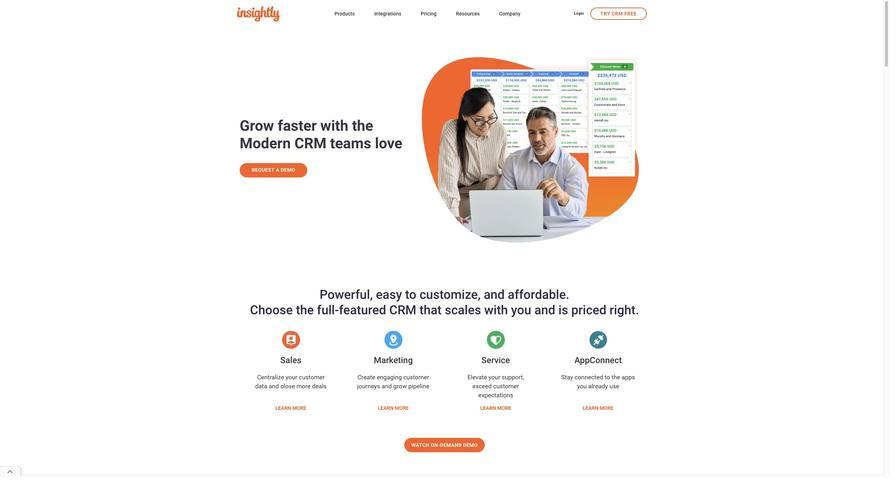 Task type: locate. For each thing, give the bounding box(es) containing it.
0 horizontal spatial you
[[511, 303, 532, 318]]

learn more down expectations
[[481, 406, 511, 411]]

pipeline
[[409, 383, 430, 390]]

learn more down already at the right of the page
[[583, 406, 614, 411]]

learn more link down grow at left bottom
[[378, 405, 409, 413]]

your inside "centralize your customer data and close more deals"
[[286, 374, 298, 381]]

1 horizontal spatial to
[[605, 374, 610, 381]]

2 learn more link from the left
[[378, 405, 409, 413]]

customer inside create engaging customer journeys and grow pipeline
[[404, 374, 429, 381]]

learn more link
[[276, 405, 306, 413], [378, 405, 409, 413], [481, 405, 511, 413], [583, 405, 614, 413]]

data
[[255, 383, 267, 390]]

elevate your support, exceed customer expectations
[[468, 374, 524, 399]]

you
[[511, 303, 532, 318], [577, 383, 587, 390]]

0 horizontal spatial with
[[321, 117, 349, 135]]

4 learn more from the left
[[583, 406, 614, 411]]

the inside grow faster with the modern crm teams love
[[352, 117, 373, 135]]

3 learn more from the left
[[481, 406, 511, 411]]

2 vertical spatial crm
[[389, 303, 417, 318]]

appconnect icon 1 image
[[575, 331, 622, 349]]

1 horizontal spatial customer
[[404, 374, 429, 381]]

0 horizontal spatial the
[[296, 303, 314, 318]]

2 learn from the left
[[378, 406, 394, 411]]

1 learn more link from the left
[[276, 405, 306, 413]]

1 horizontal spatial with
[[484, 303, 508, 318]]

0 horizontal spatial crm
[[295, 135, 327, 152]]

you down connected
[[577, 383, 587, 390]]

the left full-
[[296, 303, 314, 318]]

login link
[[574, 11, 584, 17]]

stay connected to the apps you already use
[[562, 374, 635, 390]]

grow faster with the modern crm teams love
[[240, 117, 403, 152]]

1 vertical spatial demo
[[463, 443, 478, 448]]

demo right demand
[[463, 443, 478, 448]]

with up service icon 2
[[484, 303, 508, 318]]

resources
[[456, 11, 480, 17]]

to inside stay connected to the apps you already use
[[605, 374, 610, 381]]

customize,
[[420, 288, 481, 302]]

customer
[[299, 374, 325, 381], [404, 374, 429, 381], [493, 383, 519, 390]]

4 learn from the left
[[583, 406, 599, 411]]

centralize your customer data and close more deals
[[255, 374, 327, 390]]

crm
[[612, 11, 623, 16], [295, 135, 327, 152], [389, 303, 417, 318]]

sales
[[280, 356, 302, 366]]

to up use
[[605, 374, 610, 381]]

login
[[574, 11, 584, 16]]

demo right a
[[281, 167, 295, 173]]

1 your from the left
[[286, 374, 298, 381]]

1 horizontal spatial the
[[352, 117, 373, 135]]

right.
[[610, 303, 639, 318]]

the up teams at left
[[352, 117, 373, 135]]

2 learn more from the left
[[378, 406, 409, 411]]

learn
[[276, 406, 291, 411], [378, 406, 394, 411], [481, 406, 496, 411], [583, 406, 599, 411]]

try
[[601, 11, 610, 16]]

to right the easy
[[405, 288, 417, 302]]

learn more link down close
[[276, 405, 306, 413]]

you down affordable.
[[511, 303, 532, 318]]

the inside stay connected to the apps you already use
[[612, 374, 620, 381]]

your up exceed
[[489, 374, 501, 381]]

full-
[[317, 303, 339, 318]]

learn for marketing
[[378, 406, 394, 411]]

1 horizontal spatial you
[[577, 383, 587, 390]]

centralize
[[257, 374, 284, 381]]

service
[[482, 356, 510, 366]]

support,
[[502, 374, 524, 381]]

already
[[589, 383, 608, 390]]

more for service
[[497, 406, 511, 411]]

2 horizontal spatial crm
[[612, 11, 623, 16]]

crm down faster
[[295, 135, 327, 152]]

your up close
[[286, 374, 298, 381]]

your
[[286, 374, 298, 381], [489, 374, 501, 381]]

3 learn more link from the left
[[481, 405, 511, 413]]

customer down support,
[[493, 383, 519, 390]]

your inside elevate your support, exceed customer expectations
[[489, 374, 501, 381]]

0 vertical spatial with
[[321, 117, 349, 135]]

the
[[352, 117, 373, 135], [296, 303, 314, 318], [612, 374, 620, 381]]

0 vertical spatial to
[[405, 288, 417, 302]]

learn more
[[276, 406, 306, 411], [378, 406, 409, 411], [481, 406, 511, 411], [583, 406, 614, 411]]

more down expectations
[[497, 406, 511, 411]]

company
[[499, 11, 521, 17]]

0 horizontal spatial demo
[[281, 167, 295, 173]]

1 learn more from the left
[[276, 406, 306, 411]]

and
[[484, 288, 505, 302], [535, 303, 556, 318], [269, 383, 279, 390], [382, 383, 392, 390]]

learn down expectations
[[481, 406, 496, 411]]

with
[[321, 117, 349, 135], [484, 303, 508, 318]]

0 vertical spatial the
[[352, 117, 373, 135]]

request
[[252, 167, 275, 173]]

and inside "centralize your customer data and close more deals"
[[269, 383, 279, 390]]

2 vertical spatial the
[[612, 374, 620, 381]]

to inside the "powerful, easy to customize, and affordable. choose the full-featured crm that scales with you and is priced right."
[[405, 288, 417, 302]]

1 vertical spatial with
[[484, 303, 508, 318]]

teams
[[330, 135, 371, 152]]

1 vertical spatial to
[[605, 374, 610, 381]]

more
[[297, 383, 311, 390]]

and for centralize your customer data and close more deals
[[269, 383, 279, 390]]

1 vertical spatial crm
[[295, 135, 327, 152]]

elevate
[[468, 374, 487, 381]]

you inside the "powerful, easy to customize, and affordable. choose the full-featured crm that scales with you and is priced right."
[[511, 303, 532, 318]]

pricing link
[[421, 9, 437, 19]]

0 vertical spatial demo
[[281, 167, 295, 173]]

the for grow faster with the modern crm teams love
[[352, 117, 373, 135]]

3 more from the left
[[497, 406, 511, 411]]

0 horizontal spatial to
[[405, 288, 417, 302]]

learn down grow at left bottom
[[378, 406, 394, 411]]

2 horizontal spatial the
[[612, 374, 620, 381]]

more
[[293, 406, 306, 411], [395, 406, 409, 411], [497, 406, 511, 411], [600, 406, 614, 411]]

priced
[[572, 303, 607, 318]]

learn down already at the right of the page
[[583, 406, 599, 411]]

try crm free button
[[591, 7, 647, 20]]

and for create engaging customer journeys and grow pipeline
[[382, 383, 392, 390]]

insightly logo image
[[237, 6, 280, 22]]

demo
[[281, 167, 295, 173], [463, 443, 478, 448]]

1 horizontal spatial your
[[489, 374, 501, 381]]

with up teams at left
[[321, 117, 349, 135]]

the up use
[[612, 374, 620, 381]]

watch on-demand demo
[[412, 443, 478, 448]]

crm right try
[[612, 11, 623, 16]]

create
[[358, 374, 375, 381]]

4 learn more link from the left
[[583, 405, 614, 413]]

1 vertical spatial the
[[296, 303, 314, 318]]

more down use
[[600, 406, 614, 411]]

customer up deals
[[299, 374, 325, 381]]

to
[[405, 288, 417, 302], [605, 374, 610, 381]]

1 more from the left
[[293, 406, 306, 411]]

watch on-demand demo link
[[404, 438, 485, 453]]

more down more
[[293, 406, 306, 411]]

crm down the easy
[[389, 303, 417, 318]]

integrations link
[[374, 9, 401, 19]]

crm inside grow faster with the modern crm teams love
[[295, 135, 327, 152]]

1 vertical spatial you
[[577, 383, 587, 390]]

0 horizontal spatial customer
[[299, 374, 325, 381]]

learn more for service
[[481, 406, 511, 411]]

try crm free
[[601, 11, 637, 16]]

free
[[625, 11, 637, 16]]

and for powerful, easy to customize, and affordable. choose the full-featured crm that scales with you and is priced right.
[[484, 288, 505, 302]]

learn more down grow at left bottom
[[378, 406, 409, 411]]

learn more down close
[[276, 406, 306, 411]]

try crm free link
[[591, 7, 647, 20]]

that
[[420, 303, 442, 318]]

learn more link down already at the right of the page
[[583, 405, 614, 413]]

2 horizontal spatial customer
[[493, 383, 519, 390]]

3 learn from the left
[[481, 406, 496, 411]]

2 your from the left
[[489, 374, 501, 381]]

crm inside the "powerful, easy to customize, and affordable. choose the full-featured crm that scales with you and is priced right."
[[389, 303, 417, 318]]

learn more link down expectations
[[481, 405, 511, 413]]

customer up pipeline
[[404, 374, 429, 381]]

and inside create engaging customer journeys and grow pipeline
[[382, 383, 392, 390]]

learn more for appconnect
[[583, 406, 614, 411]]

0 vertical spatial crm
[[612, 11, 623, 16]]

learn for service
[[481, 406, 496, 411]]

service icon 2 image
[[473, 331, 519, 349]]

more for sales
[[293, 406, 306, 411]]

0 horizontal spatial your
[[286, 374, 298, 381]]

with inside the "powerful, easy to customize, and affordable. choose the full-featured crm that scales with you and is priced right."
[[484, 303, 508, 318]]

learn down close
[[276, 406, 291, 411]]

deals
[[312, 383, 327, 390]]

request a demo link
[[240, 163, 307, 178]]

2 more from the left
[[395, 406, 409, 411]]

4 more from the left
[[600, 406, 614, 411]]

expectations
[[478, 392, 513, 399]]

learn more for sales
[[276, 406, 306, 411]]

demand
[[440, 443, 462, 448]]

0 vertical spatial you
[[511, 303, 532, 318]]

more down grow at left bottom
[[395, 406, 409, 411]]

customer inside "centralize your customer data and close more deals"
[[299, 374, 325, 381]]

affordable.
[[508, 288, 570, 302]]

customer for sales
[[299, 374, 325, 381]]

insightly logo link
[[237, 6, 323, 22]]

1 horizontal spatial crm
[[389, 303, 417, 318]]

modern
[[240, 135, 291, 152]]

1 learn from the left
[[276, 406, 291, 411]]



Task type: vqa. For each thing, say whether or not it's contained in the screenshot.
love at top left
yes



Task type: describe. For each thing, give the bounding box(es) containing it.
your for service
[[489, 374, 501, 381]]

customer inside elevate your support, exceed customer expectations
[[493, 383, 519, 390]]

create engaging customer journeys and grow pipeline
[[357, 374, 430, 390]]

you inside stay connected to the apps you already use
[[577, 383, 587, 390]]

learn more link for sales
[[276, 405, 306, 413]]

learn more link for marketing
[[378, 405, 409, 413]]

integrations
[[374, 11, 401, 17]]

apps
[[622, 374, 635, 381]]

use
[[610, 383, 620, 390]]

exceed
[[473, 383, 492, 390]]

powerful,
[[320, 288, 373, 302]]

request a demo
[[252, 167, 295, 173]]

watch
[[412, 443, 430, 448]]

on-
[[431, 443, 440, 448]]

powerful, easy to customize, and affordable. choose the full-featured crm that scales with you and is priced right.
[[250, 288, 639, 318]]

choose
[[250, 303, 293, 318]]

products link
[[335, 9, 355, 19]]

is
[[559, 303, 568, 318]]

learn more for marketing
[[378, 406, 409, 411]]

to for easy
[[405, 288, 417, 302]]

grow
[[240, 117, 274, 135]]

stay
[[562, 374, 573, 381]]

1 horizontal spatial demo
[[463, 443, 478, 448]]

resources link
[[456, 9, 480, 19]]

marketing icon 2 image
[[370, 331, 417, 349]]

journeys
[[357, 383, 380, 390]]

scales
[[445, 303, 481, 318]]

customer for marketing
[[404, 374, 429, 381]]

learn for sales
[[276, 406, 291, 411]]

more for marketing
[[395, 406, 409, 411]]

more for appconnect
[[600, 406, 614, 411]]

appconnect
[[575, 356, 622, 366]]

home banner businessman 2023 v3 image
[[420, 47, 650, 244]]

pricing
[[421, 11, 437, 17]]

learn more link for service
[[481, 405, 511, 413]]

a
[[276, 167, 279, 173]]

close
[[280, 383, 295, 390]]

learn more link for appconnect
[[583, 405, 614, 413]]

the inside the "powerful, easy to customize, and affordable. choose the full-featured crm that scales with you and is priced right."
[[296, 303, 314, 318]]

faster
[[278, 117, 317, 135]]

with inside grow faster with the modern crm teams love
[[321, 117, 349, 135]]

crm inside try crm free button
[[612, 11, 623, 16]]

crm icon image
[[268, 331, 314, 349]]

learn for appconnect
[[583, 406, 599, 411]]

love
[[375, 135, 403, 152]]

your for sales
[[286, 374, 298, 381]]

products
[[335, 11, 355, 17]]

to for connected
[[605, 374, 610, 381]]

company link
[[499, 9, 521, 19]]

easy
[[376, 288, 402, 302]]

marketing
[[374, 356, 413, 366]]

connected
[[575, 374, 603, 381]]

the for stay connected to the apps you already use
[[612, 374, 620, 381]]

featured
[[339, 303, 386, 318]]

grow
[[393, 383, 407, 390]]

engaging
[[377, 374, 402, 381]]



